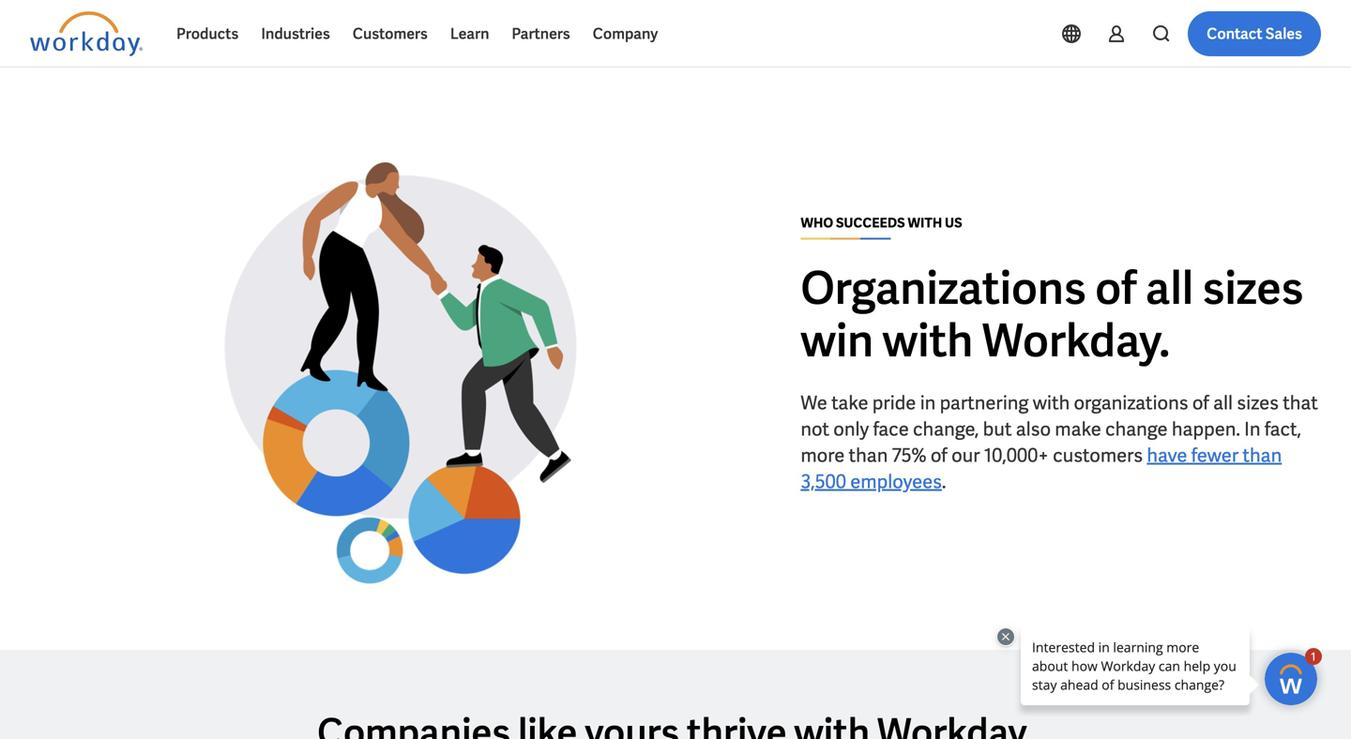 Task type: locate. For each thing, give the bounding box(es) containing it.
10,000+
[[985, 444, 1049, 468]]

than down only
[[849, 444, 888, 468]]

us
[[945, 215, 963, 231]]

sizes
[[1203, 259, 1304, 318], [1238, 391, 1280, 415]]

of
[[1096, 259, 1137, 318], [1193, 391, 1210, 415], [931, 444, 948, 468]]

than
[[849, 444, 888, 468], [1243, 444, 1283, 468]]

0 vertical spatial all
[[1146, 259, 1194, 318]]

customers button
[[342, 11, 439, 56]]

1 horizontal spatial than
[[1243, 444, 1283, 468]]

0 vertical spatial of
[[1096, 259, 1137, 318]]

go to the homepage image
[[30, 11, 143, 56]]

industries button
[[250, 11, 342, 56]]

with inside we take pride in partnering with organizations of all sizes that not only face change, but also make change happen. in fact, more than 75% of our 10,000+ customers
[[1033, 391, 1070, 415]]

1 horizontal spatial all
[[1214, 391, 1234, 415]]

0 vertical spatial sizes
[[1203, 259, 1304, 318]]

in
[[1245, 417, 1261, 442]]

0 horizontal spatial all
[[1146, 259, 1194, 318]]

products
[[176, 24, 239, 44]]

0 horizontal spatial with
[[883, 312, 974, 370]]

have fewer than 3,500 employees link
[[801, 444, 1283, 494]]

with inside "organizations of all sizes win with workday."
[[883, 312, 974, 370]]

have
[[1148, 444, 1188, 468]]

2 than from the left
[[1243, 444, 1283, 468]]

1 horizontal spatial with
[[1033, 391, 1070, 415]]

all inside "organizations of all sizes win with workday."
[[1146, 259, 1194, 318]]

1 horizontal spatial of
[[1096, 259, 1137, 318]]

win
[[801, 312, 874, 370]]

contact sales
[[1208, 24, 1303, 44]]

who succeeds with us
[[801, 215, 963, 231]]

partners button
[[501, 11, 582, 56]]

sales
[[1266, 24, 1303, 44]]

that
[[1284, 391, 1319, 415]]

2 vertical spatial of
[[931, 444, 948, 468]]

1 vertical spatial all
[[1214, 391, 1234, 415]]

than inside we take pride in partnering with organizations of all sizes that not only face change, but also make change happen. in fact, more than 75% of our 10,000+ customers
[[849, 444, 888, 468]]

75%
[[892, 444, 927, 468]]

customers
[[1053, 444, 1144, 468]]

company
[[593, 24, 658, 44]]

learn
[[451, 24, 490, 44]]

0 vertical spatial with
[[883, 312, 974, 370]]

but
[[983, 417, 1012, 442]]

1 vertical spatial of
[[1193, 391, 1210, 415]]

decorative image
[[581, 0, 1322, 126], [30, 126, 771, 620]]

we take pride in partnering with organizations of all sizes that not only face change, but also make change happen. in fact, more than 75% of our 10,000+ customers
[[801, 391, 1319, 468]]

all inside we take pride in partnering with organizations of all sizes that not only face change, but also make change happen. in fact, more than 75% of our 10,000+ customers
[[1214, 391, 1234, 415]]

1 than from the left
[[849, 444, 888, 468]]

workday.
[[983, 312, 1171, 370]]

our
[[952, 444, 981, 468]]

company button
[[582, 11, 670, 56]]

with
[[908, 215, 943, 231]]

with for partnering
[[1033, 391, 1070, 415]]

all
[[1146, 259, 1194, 318], [1214, 391, 1234, 415]]

organizations
[[1074, 391, 1189, 415]]

sizes inside "organizations of all sizes win with workday."
[[1203, 259, 1304, 318]]

than down 'in'
[[1243, 444, 1283, 468]]

take
[[832, 391, 869, 415]]

succeeds
[[836, 215, 906, 231]]

also
[[1016, 417, 1051, 442]]

0 horizontal spatial of
[[931, 444, 948, 468]]

with up in
[[883, 312, 974, 370]]

fact,
[[1265, 417, 1302, 442]]

with up the also
[[1033, 391, 1070, 415]]

organizations
[[801, 259, 1087, 318]]

1 vertical spatial sizes
[[1238, 391, 1280, 415]]

with
[[883, 312, 974, 370], [1033, 391, 1070, 415]]

1 vertical spatial with
[[1033, 391, 1070, 415]]

0 horizontal spatial than
[[849, 444, 888, 468]]



Task type: vqa. For each thing, say whether or not it's contained in the screenshot.
Energy
no



Task type: describe. For each thing, give the bounding box(es) containing it.
2 horizontal spatial of
[[1193, 391, 1210, 415]]

contact
[[1208, 24, 1263, 44]]

sizes inside we take pride in partnering with organizations of all sizes that not only face change, but also make change happen. in fact, more than 75% of our 10,000+ customers
[[1238, 391, 1280, 415]]

customers
[[353, 24, 428, 44]]

we
[[801, 391, 828, 415]]

have fewer than 3,500 employees
[[801, 444, 1283, 494]]

than inside have fewer than 3,500 employees
[[1243, 444, 1283, 468]]

.
[[942, 470, 947, 494]]

who
[[801, 215, 834, 231]]

contact sales link
[[1189, 11, 1322, 56]]

only
[[834, 417, 869, 442]]

in
[[921, 391, 936, 415]]

products button
[[165, 11, 250, 56]]

not
[[801, 417, 830, 442]]

learn button
[[439, 11, 501, 56]]

pride
[[873, 391, 917, 415]]

fewer
[[1192, 444, 1239, 468]]

more
[[801, 444, 845, 468]]

change,
[[913, 417, 979, 442]]

industries
[[261, 24, 330, 44]]

employees
[[851, 470, 942, 494]]

happen.
[[1172, 417, 1241, 442]]

3,500
[[801, 470, 847, 494]]

partners
[[512, 24, 571, 44]]

face
[[873, 417, 909, 442]]

make
[[1055, 417, 1102, 442]]

organizations of all sizes win with workday.
[[801, 259, 1304, 370]]

partnering
[[940, 391, 1029, 415]]

of inside "organizations of all sizes win with workday."
[[1096, 259, 1137, 318]]

with for win
[[883, 312, 974, 370]]

change
[[1106, 417, 1168, 442]]



